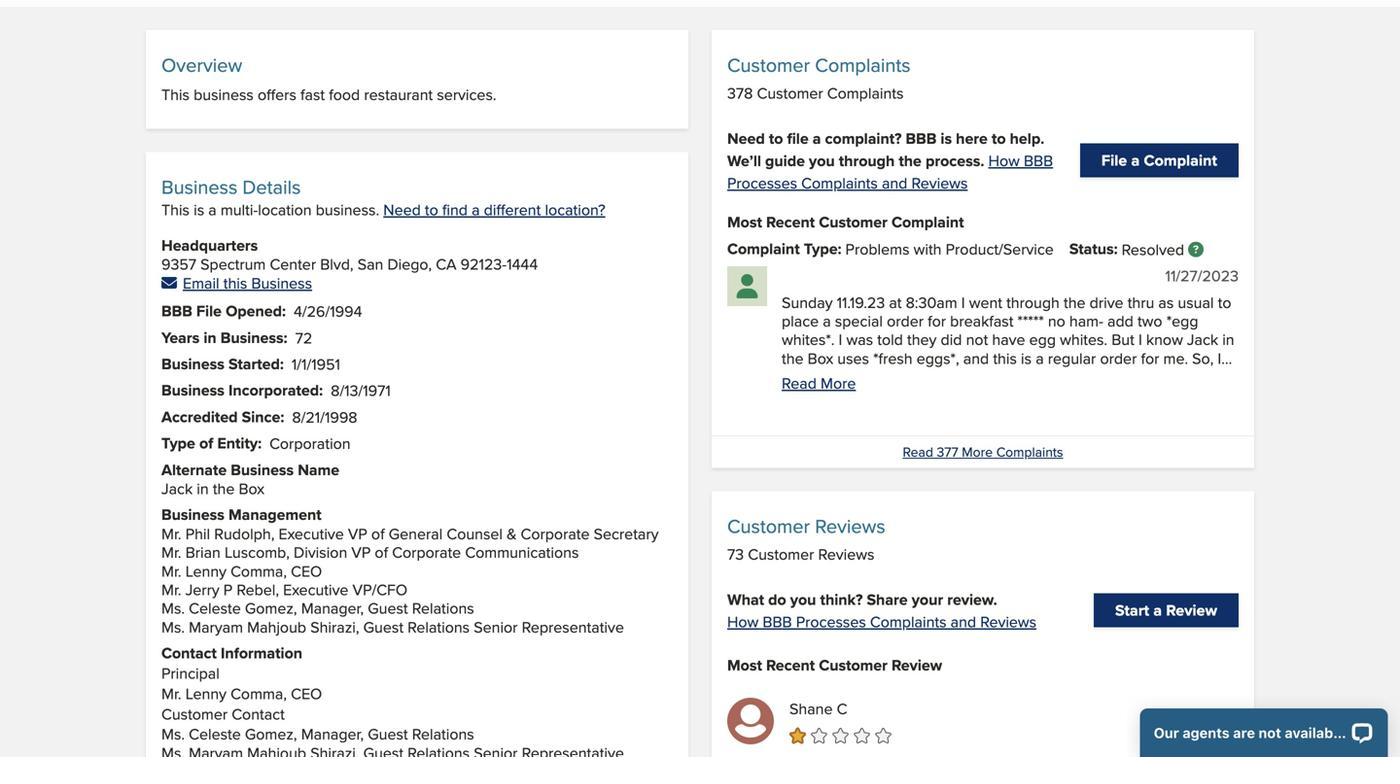 Task type: describe. For each thing, give the bounding box(es) containing it.
customer complaints 378 customer complaints
[[727, 51, 911, 104]]

1 ms. from the top
[[161, 597, 185, 620]]

guide
[[765, 149, 805, 172]]

2 ms. from the top
[[161, 616, 185, 638]]

services.
[[437, 83, 496, 106]]

read more link
[[782, 372, 1239, 394]]

file inside file a complaint link
[[1102, 149, 1127, 172]]

start
[[1115, 599, 1150, 622]]

problems
[[846, 238, 910, 260]]

of up vp/cfo
[[375, 541, 388, 564]]

1 vertical spatial executive
[[283, 579, 349, 601]]

fast
[[300, 83, 325, 106]]

corporation
[[269, 432, 351, 455]]

overview
[[161, 51, 242, 79]]

details
[[243, 173, 301, 201]]

read for read 377 more complaints
[[903, 442, 933, 462]]

communications
[[465, 541, 579, 564]]

11/27/2023
[[1165, 265, 1239, 287]]

started
[[228, 353, 280, 375]]

bbb inside need to file a complaint? bbb is here to help. we'll guide you through the process.
[[906, 127, 937, 150]]

is inside need to file a complaint? bbb is here to help. we'll guide you through the process.
[[941, 127, 952, 150]]

bbb file opened : 4/26/1994 years in business : 72 business started : 1/1/1951 business incorporated : 8/13/1971 accredited since : 8/21/1998 type of entity : corporation alternate business name jack in the box business management mr. phil rudolph, executive vp of general counsel & corporate secretary mr. brian luscomb, division vp of corporate communications mr. lenny comma, ceo mr. jerry p rebel, executive vp/cfo ms. celeste gomez, manager, guest relations ms. maryam mahjoub shirazi, guest relations senior representative
[[161, 300, 659, 638]]

2 celeste from the top
[[189, 723, 241, 746]]

most for most recent customer review
[[727, 654, 762, 677]]

92123-
[[461, 253, 507, 275]]

1 vertical spatial more
[[962, 442, 993, 462]]

1 horizontal spatial to
[[769, 127, 783, 150]]

type:
[[804, 237, 842, 260]]

box
[[239, 477, 264, 500]]

c
[[837, 698, 847, 720]]

most recent customer review
[[727, 654, 942, 677]]

8/21/1998
[[292, 406, 357, 428]]

0 vertical spatial executive
[[279, 523, 344, 545]]

what
[[727, 588, 764, 611]]

378
[[727, 82, 753, 104]]

here
[[956, 127, 988, 150]]

product/service
[[946, 238, 1054, 260]]

ceo inside principal mr. lenny comma, ceo customer contact
[[291, 683, 322, 705]]

business down jack
[[161, 503, 225, 526]]

9357 spectrum center blvd, san diego, ca 92123-1444
[[161, 253, 538, 275]]

division
[[294, 541, 347, 564]]

file inside bbb file opened : 4/26/1994 years in business : 72 business started : 1/1/1951 business incorporated : 8/13/1971 accredited since : 8/21/1998 type of entity : corporation alternate business name jack in the box business management mr. phil rudolph, executive vp of general counsel & corporate secretary mr. brian luscomb, division vp of corporate communications mr. lenny comma, ceo mr. jerry p rebel, executive vp/cfo ms. celeste gomez, manager, guest relations ms. maryam mahjoub shirazi, guest relations senior representative
[[196, 300, 222, 322]]

need inside need to file a complaint? bbb is here to help. we'll guide you through the process.
[[727, 127, 765, 150]]

: up "incorporated"
[[280, 353, 284, 375]]

0 vertical spatial in
[[204, 326, 216, 349]]

email this business
[[183, 272, 312, 294]]

business
[[194, 83, 254, 106]]

entity
[[217, 432, 258, 455]]

0 vertical spatial complaint
[[1144, 149, 1217, 172]]

customer inside principal mr. lenny comma, ceo customer contact
[[161, 703, 228, 725]]

customer up 378
[[727, 51, 810, 79]]

of left "general"
[[371, 523, 385, 545]]

this inside overview this business offers fast food restaurant services.
[[161, 83, 190, 106]]

1 vertical spatial review
[[892, 654, 942, 677]]

business details this is a multi-location business. need to find a different location?
[[161, 173, 605, 221]]

business up opened
[[251, 272, 312, 294]]

1 mr. from the top
[[161, 523, 181, 545]]

complaints inside how bbb processes complaints and reviews
[[801, 172, 878, 194]]

1444
[[507, 253, 538, 275]]

customer right the 73
[[748, 543, 814, 566]]

years
[[161, 326, 200, 349]]

complaint?
[[825, 127, 902, 150]]

location?
[[545, 198, 605, 221]]

: down "incorporated"
[[280, 405, 284, 428]]

11/30/2023
[[1164, 727, 1239, 750]]

how bbb processes complaints and reviews link for what do you think? share your review.
[[727, 611, 1037, 633]]

we'll
[[727, 149, 761, 172]]

food
[[329, 83, 360, 106]]

2 manager, from the top
[[301, 723, 364, 746]]

center
[[270, 253, 316, 275]]

: down the 1/1/1951
[[319, 379, 323, 402]]

jerry
[[185, 579, 219, 601]]

recent for most recent customer complaint
[[766, 211, 815, 234]]

ms. celeste gomez, manager, guest relations
[[161, 723, 474, 746]]

0 vertical spatial contact
[[161, 642, 217, 665]]

a inside need to file a complaint? bbb is here to help. we'll guide you through the process.
[[813, 127, 821, 150]]

of down accredited at the left bottom of the page
[[199, 432, 213, 455]]

file a complaint
[[1102, 149, 1217, 172]]

to inside the business details this is a multi-location business. need to find a different location?
[[425, 198, 438, 221]]

read more
[[782, 372, 856, 394]]

this
[[223, 272, 247, 294]]

4/26/1994
[[294, 300, 362, 322]]

complaint type: problems with product/service
[[727, 237, 1054, 260]]

start a review
[[1115, 599, 1217, 622]]

information
[[221, 642, 302, 665]]

diego,
[[387, 253, 432, 275]]

senior
[[474, 616, 518, 638]]

and inside what do you think? share your review. how bbb processes complaints and reviews
[[951, 611, 976, 633]]

restaurant
[[364, 83, 433, 106]]

multi-
[[221, 198, 258, 221]]

73
[[727, 543, 744, 566]]

shane c
[[790, 698, 847, 720]]

processes inside what do you think? share your review. how bbb processes complaints and reviews
[[796, 611, 866, 633]]

377
[[937, 442, 958, 462]]

shirazi,
[[310, 616, 359, 638]]

overview this business offers fast food restaurant services.
[[161, 51, 496, 106]]

accredited
[[161, 405, 238, 428]]

what do you think? share your review. how bbb processes complaints and reviews
[[727, 588, 1037, 633]]

0 horizontal spatial corporate
[[392, 541, 461, 564]]

incorporated
[[228, 379, 319, 402]]

1/1/1951
[[292, 353, 340, 375]]

manager, inside bbb file opened : 4/26/1994 years in business : 72 business started : 1/1/1951 business incorporated : 8/13/1971 accredited since : 8/21/1998 type of entity : corporation alternate business name jack in the box business management mr. phil rudolph, executive vp of general counsel & corporate secretary mr. brian luscomb, division vp of corporate communications mr. lenny comma, ceo mr. jerry p rebel, executive vp/cfo ms. celeste gomez, manager, guest relations ms. maryam mahjoub shirazi, guest relations senior representative
[[301, 597, 364, 620]]

bbb inside how bbb processes complaints and reviews
[[1024, 149, 1053, 172]]

business down entity
[[231, 458, 294, 481]]

alternate
[[161, 458, 227, 481]]

3 ms. from the top
[[161, 723, 185, 746]]

read 377 more complaints
[[903, 442, 1063, 462]]

8/13/1971
[[331, 379, 391, 402]]

with
[[914, 238, 942, 260]]

a right the start
[[1154, 599, 1162, 622]]

san
[[358, 253, 383, 275]]

read for read more
[[782, 372, 817, 394]]

&
[[507, 523, 517, 545]]

2 horizontal spatial to
[[992, 127, 1006, 150]]

reviews inside what do you think? share your review. how bbb processes complaints and reviews
[[980, 611, 1037, 633]]

type
[[161, 432, 195, 455]]

shane
[[790, 698, 833, 720]]

resolved
[[1122, 238, 1184, 261]]

status:
[[1069, 237, 1118, 260]]

luscomb,
[[225, 541, 290, 564]]



Task type: vqa. For each thing, say whether or not it's contained in the screenshot.
Most corresponding to Most Recent Customer Review
yes



Task type: locate. For each thing, give the bounding box(es) containing it.
1 vertical spatial complaint
[[892, 211, 964, 234]]

1 manager, from the top
[[301, 597, 364, 620]]

1 horizontal spatial review
[[1166, 599, 1217, 622]]

processes up most recent customer review
[[796, 611, 866, 633]]

jack
[[161, 477, 193, 500]]

through
[[839, 149, 895, 172]]

0 horizontal spatial complaint
[[727, 237, 800, 260]]

celeste up contact information
[[189, 597, 241, 620]]

bbb left "here" in the right of the page
[[906, 127, 937, 150]]

0 vertical spatial this
[[161, 83, 190, 106]]

1 horizontal spatial read
[[903, 442, 933, 462]]

a left the multi-
[[208, 198, 217, 221]]

general
[[389, 523, 443, 545]]

1 how bbb processes complaints and reviews link from the top
[[727, 149, 1053, 194]]

p
[[223, 579, 233, 601]]

and right the your
[[951, 611, 976, 633]]

2 this from the top
[[161, 198, 190, 221]]

0 vertical spatial most
[[727, 211, 762, 234]]

and
[[882, 172, 908, 194], [951, 611, 976, 633]]

customer up c
[[819, 654, 888, 677]]

2 mr. from the top
[[161, 541, 181, 564]]

celeste inside bbb file opened : 4/26/1994 years in business : 72 business started : 1/1/1951 business incorporated : 8/13/1971 accredited since : 8/21/1998 type of entity : corporation alternate business name jack in the box business management mr. phil rudolph, executive vp of general counsel & corporate secretary mr. brian luscomb, division vp of corporate communications mr. lenny comma, ceo mr. jerry p rebel, executive vp/cfo ms. celeste gomez, manager, guest relations ms. maryam mahjoub shirazi, guest relations senior representative
[[189, 597, 241, 620]]

the inside bbb file opened : 4/26/1994 years in business : 72 business started : 1/1/1951 business incorporated : 8/13/1971 accredited since : 8/21/1998 type of entity : corporation alternate business name jack in the box business management mr. phil rudolph, executive vp of general counsel & corporate secretary mr. brian luscomb, division vp of corporate communications mr. lenny comma, ceo mr. jerry p rebel, executive vp/cfo ms. celeste gomez, manager, guest relations ms. maryam mahjoub shirazi, guest relations senior representative
[[213, 477, 235, 500]]

file
[[787, 127, 809, 150]]

bbb left think? at the bottom right
[[763, 611, 792, 633]]

0 horizontal spatial need
[[383, 198, 421, 221]]

name
[[298, 458, 339, 481]]

file a complaint link
[[1080, 144, 1239, 178]]

how left do
[[727, 611, 759, 633]]

comma, down information
[[231, 683, 287, 705]]

how bbb processes complaints and reviews
[[727, 149, 1053, 194]]

1 vertical spatial recent
[[766, 654, 815, 677]]

1 vertical spatial contact
[[232, 703, 285, 725]]

0 vertical spatial is
[[941, 127, 952, 150]]

2 ceo from the top
[[291, 683, 322, 705]]

1 horizontal spatial how
[[989, 149, 1020, 172]]

1 vertical spatial comma,
[[231, 683, 287, 705]]

to left file
[[769, 127, 783, 150]]

1 vertical spatial processes
[[796, 611, 866, 633]]

gomez, up information
[[245, 597, 297, 620]]

1 vertical spatial lenny
[[185, 683, 227, 705]]

celeste
[[189, 597, 241, 620], [189, 723, 241, 746]]

the right through at the right
[[899, 149, 922, 172]]

a
[[813, 127, 821, 150], [1131, 149, 1140, 172], [208, 198, 217, 221], [472, 198, 480, 221], [1154, 599, 1162, 622]]

0 vertical spatial gomez,
[[245, 597, 297, 620]]

1 horizontal spatial complaint
[[892, 211, 964, 234]]

2 recent from the top
[[766, 654, 815, 677]]

mr. inside principal mr. lenny comma, ceo customer contact
[[161, 683, 181, 705]]

lenny
[[185, 560, 227, 582], [185, 683, 227, 705]]

mr.
[[161, 523, 181, 545], [161, 541, 181, 564], [161, 560, 181, 582], [161, 579, 181, 601], [161, 683, 181, 705]]

and inside how bbb processes complaints and reviews
[[882, 172, 908, 194]]

mahjoub
[[247, 616, 306, 638]]

is up headquarters
[[194, 198, 204, 221]]

the left box at the left of page
[[213, 477, 235, 500]]

offers
[[258, 83, 296, 106]]

find
[[442, 198, 468, 221]]

processes inside how bbb processes complaints and reviews
[[727, 172, 797, 194]]

1 horizontal spatial need
[[727, 127, 765, 150]]

reviews inside how bbb processes complaints and reviews
[[912, 172, 968, 194]]

0 horizontal spatial review
[[892, 654, 942, 677]]

secretary
[[594, 523, 659, 545]]

most down we'll
[[727, 211, 762, 234]]

your
[[912, 588, 943, 611]]

5 mr. from the top
[[161, 683, 181, 705]]

business up accredited at the left bottom of the page
[[161, 379, 225, 402]]

file down email
[[196, 300, 222, 322]]

1 vertical spatial the
[[213, 477, 235, 500]]

business.
[[316, 198, 379, 221]]

0 vertical spatial recent
[[766, 211, 815, 234]]

4 mr. from the top
[[161, 579, 181, 601]]

start a review link
[[1094, 594, 1239, 628]]

how inside what do you think? share your review. how bbb processes complaints and reviews
[[727, 611, 759, 633]]

business down years
[[161, 353, 225, 375]]

how bbb processes complaints and reviews link for need to file a complaint? bbb is here to help. we'll guide you through the process.
[[727, 149, 1053, 194]]

1 vertical spatial ceo
[[291, 683, 322, 705]]

72
[[295, 327, 312, 349]]

business up headquarters
[[161, 173, 238, 201]]

customer up file
[[757, 82, 823, 104]]

0 vertical spatial the
[[899, 149, 922, 172]]

0 vertical spatial processes
[[727, 172, 797, 194]]

the inside need to file a complaint? bbb is here to help. we'll guide you through the process.
[[899, 149, 922, 172]]

contact
[[161, 642, 217, 665], [232, 703, 285, 725]]

1 vertical spatial is
[[194, 198, 204, 221]]

1 horizontal spatial corporate
[[521, 523, 590, 545]]

comma, down "rudolph,"
[[231, 560, 287, 582]]

share
[[867, 588, 908, 611]]

:
[[282, 300, 286, 322], [284, 326, 287, 349], [280, 353, 284, 375], [319, 379, 323, 402], [280, 405, 284, 428], [258, 432, 262, 455]]

1 horizontal spatial more
[[962, 442, 993, 462]]

a right 'find'
[[472, 198, 480, 221]]

lenny inside bbb file opened : 4/26/1994 years in business : 72 business started : 1/1/1951 business incorporated : 8/13/1971 accredited since : 8/21/1998 type of entity : corporation alternate business name jack in the box business management mr. phil rudolph, executive vp of general counsel & corporate secretary mr. brian luscomb, division vp of corporate communications mr. lenny comma, ceo mr. jerry p rebel, executive vp/cfo ms. celeste gomez, manager, guest relations ms. maryam mahjoub shirazi, guest relations senior representative
[[185, 560, 227, 582]]

0 vertical spatial file
[[1102, 149, 1127, 172]]

executive down division
[[283, 579, 349, 601]]

2 horizontal spatial complaint
[[1144, 149, 1217, 172]]

corporate up vp/cfo
[[392, 541, 461, 564]]

0 vertical spatial more
[[821, 372, 856, 394]]

ms.
[[161, 597, 185, 620], [161, 616, 185, 638], [161, 723, 185, 746]]

recent up type:
[[766, 211, 815, 234]]

1 ceo from the top
[[291, 560, 322, 582]]

principal
[[161, 662, 220, 685]]

principal mr. lenny comma, ceo customer contact
[[161, 662, 322, 725]]

1 vertical spatial celeste
[[189, 723, 241, 746]]

read 377 more complaints link
[[903, 442, 1063, 462]]

contact information
[[161, 642, 302, 665]]

business
[[161, 173, 238, 201], [251, 272, 312, 294], [220, 326, 284, 349], [161, 353, 225, 375], [161, 379, 225, 402], [231, 458, 294, 481], [161, 503, 225, 526]]

ceo
[[291, 560, 322, 582], [291, 683, 322, 705]]

you inside what do you think? share your review. how bbb processes complaints and reviews
[[790, 588, 816, 611]]

gomez, inside bbb file opened : 4/26/1994 years in business : 72 business started : 1/1/1951 business incorporated : 8/13/1971 accredited since : 8/21/1998 type of entity : corporation alternate business name jack in the box business management mr. phil rudolph, executive vp of general counsel & corporate secretary mr. brian luscomb, division vp of corporate communications mr. lenny comma, ceo mr. jerry p rebel, executive vp/cfo ms. celeste gomez, manager, guest relations ms. maryam mahjoub shirazi, guest relations senior representative
[[245, 597, 297, 620]]

1 most from the top
[[727, 211, 762, 234]]

in
[[204, 326, 216, 349], [197, 477, 209, 500]]

1 vertical spatial you
[[790, 588, 816, 611]]

processes down file
[[727, 172, 797, 194]]

2 comma, from the top
[[231, 683, 287, 705]]

you right do
[[790, 588, 816, 611]]

complaint up resolved
[[1144, 149, 1217, 172]]

business down opened
[[220, 326, 284, 349]]

recent up shane
[[766, 654, 815, 677]]

need left 'find'
[[383, 198, 421, 221]]

lenny inside principal mr. lenny comma, ceo customer contact
[[185, 683, 227, 705]]

0 vertical spatial how bbb processes complaints and reviews link
[[727, 149, 1053, 194]]

this inside the business details this is a multi-location business. need to find a different location?
[[161, 198, 190, 221]]

complaint left type:
[[727, 237, 800, 260]]

recent for most recent customer review
[[766, 654, 815, 677]]

email this business button
[[161, 272, 312, 294]]

0 horizontal spatial to
[[425, 198, 438, 221]]

blvd,
[[320, 253, 354, 275]]

1 comma, from the top
[[231, 560, 287, 582]]

bbb inside what do you think? share your review. how bbb processes complaints and reviews
[[763, 611, 792, 633]]

corporate right &
[[521, 523, 590, 545]]

1 vertical spatial manager,
[[301, 723, 364, 746]]

complaint
[[1144, 149, 1217, 172], [892, 211, 964, 234], [727, 237, 800, 260]]

most down what
[[727, 654, 762, 677]]

help.
[[1010, 127, 1045, 150]]

opened
[[226, 300, 282, 322]]

1 vertical spatial and
[[951, 611, 976, 633]]

1 recent from the top
[[766, 211, 815, 234]]

need inside the business details this is a multi-location business. need to find a different location?
[[383, 198, 421, 221]]

0 horizontal spatial how
[[727, 611, 759, 633]]

rebel,
[[237, 579, 279, 601]]

comma, inside principal mr. lenny comma, ceo customer contact
[[231, 683, 287, 705]]

complaints
[[815, 51, 911, 79], [827, 82, 904, 104], [801, 172, 878, 194], [996, 442, 1063, 462], [870, 611, 947, 633]]

ms. left jerry
[[161, 597, 185, 620]]

1 horizontal spatial the
[[899, 149, 922, 172]]

complaints inside what do you think? share your review. how bbb processes complaints and reviews
[[870, 611, 947, 633]]

headquarters
[[161, 234, 258, 257]]

celeste down principal
[[189, 723, 241, 746]]

ms. down principal
[[161, 723, 185, 746]]

gomez, down information
[[245, 723, 297, 746]]

2 most from the top
[[727, 654, 762, 677]]

rudolph,
[[214, 523, 275, 545]]

0 vertical spatial celeste
[[189, 597, 241, 620]]

: left 72
[[284, 326, 287, 349]]

file right help.
[[1102, 149, 1127, 172]]

process.
[[926, 149, 984, 172]]

ceo right rebel,
[[291, 560, 322, 582]]

0 horizontal spatial more
[[821, 372, 856, 394]]

1 vertical spatial in
[[197, 477, 209, 500]]

phil
[[185, 523, 210, 545]]

3 mr. from the top
[[161, 560, 181, 582]]

: left 4/26/1994
[[282, 300, 286, 322]]

this up headquarters
[[161, 198, 190, 221]]

1 lenny from the top
[[185, 560, 227, 582]]

1 vertical spatial this
[[161, 198, 190, 221]]

you inside need to file a complaint? bbb is here to help. we'll guide you through the process.
[[809, 149, 835, 172]]

comma,
[[231, 560, 287, 582], [231, 683, 287, 705]]

how right "here" in the right of the page
[[989, 149, 1020, 172]]

2 lenny from the top
[[185, 683, 227, 705]]

location
[[258, 198, 312, 221]]

customer down principal
[[161, 703, 228, 725]]

bbb right "here" in the right of the page
[[1024, 149, 1053, 172]]

0 vertical spatial how
[[989, 149, 1020, 172]]

0 vertical spatial manager,
[[301, 597, 364, 620]]

9357
[[161, 253, 196, 275]]

bbb
[[906, 127, 937, 150], [1024, 149, 1053, 172], [161, 300, 192, 322], [763, 611, 792, 633]]

1 vertical spatial how
[[727, 611, 759, 633]]

1 celeste from the top
[[189, 597, 241, 620]]

1 horizontal spatial file
[[1102, 149, 1127, 172]]

0 vertical spatial need
[[727, 127, 765, 150]]

1 gomez, from the top
[[245, 597, 297, 620]]

bbb inside bbb file opened : 4/26/1994 years in business : 72 business started : 1/1/1951 business incorporated : 8/13/1971 accredited since : 8/21/1998 type of entity : corporation alternate business name jack in the box business management mr. phil rudolph, executive vp of general counsel & corporate secretary mr. brian luscomb, division vp of corporate communications mr. lenny comma, ceo mr. jerry p rebel, executive vp/cfo ms. celeste gomez, manager, guest relations ms. maryam mahjoub shirazi, guest relations senior representative
[[161, 300, 192, 322]]

1 vertical spatial gomez,
[[245, 723, 297, 746]]

0 horizontal spatial is
[[194, 198, 204, 221]]

in right years
[[204, 326, 216, 349]]

1 this from the top
[[161, 83, 190, 106]]

0 vertical spatial comma,
[[231, 560, 287, 582]]

management
[[228, 503, 322, 526]]

vp/cfo
[[353, 579, 407, 601]]

spectrum
[[200, 253, 266, 275]]

ceo up ms. celeste gomez, manager, guest relations
[[291, 683, 322, 705]]

you
[[809, 149, 835, 172], [790, 588, 816, 611]]

1 horizontal spatial contact
[[232, 703, 285, 725]]

how bbb processes complaints and reviews link
[[727, 149, 1053, 194], [727, 611, 1037, 633]]

complaint up with
[[892, 211, 964, 234]]

2 gomez, from the top
[[245, 723, 297, 746]]

0 horizontal spatial the
[[213, 477, 235, 500]]

in right jack
[[197, 477, 209, 500]]

0 vertical spatial ceo
[[291, 560, 322, 582]]

to left 'find'
[[425, 198, 438, 221]]

executive
[[279, 523, 344, 545], [283, 579, 349, 601]]

0 vertical spatial read
[[782, 372, 817, 394]]

contact down information
[[232, 703, 285, 725]]

need left the guide
[[727, 127, 765, 150]]

you right file
[[809, 149, 835, 172]]

business inside the business details this is a multi-location business. need to find a different location?
[[161, 173, 238, 201]]

1 vertical spatial read
[[903, 442, 933, 462]]

2 vertical spatial complaint
[[727, 237, 800, 260]]

ms. left the maryam
[[161, 616, 185, 638]]

0 vertical spatial and
[[882, 172, 908, 194]]

vp
[[348, 523, 367, 545], [351, 541, 371, 564]]

review down what do you think? share your review. how bbb processes complaints and reviews
[[892, 654, 942, 677]]

executive down the name
[[279, 523, 344, 545]]

0 vertical spatial review
[[1166, 599, 1217, 622]]

comma, inside bbb file opened : 4/26/1994 years in business : 72 business started : 1/1/1951 business incorporated : 8/13/1971 accredited since : 8/21/1998 type of entity : corporation alternate business name jack in the box business management mr. phil rudolph, executive vp of general counsel & corporate secretary mr. brian luscomb, division vp of corporate communications mr. lenny comma, ceo mr. jerry p rebel, executive vp/cfo ms. celeste gomez, manager, guest relations ms. maryam mahjoub shirazi, guest relations senior representative
[[231, 560, 287, 582]]

1 vertical spatial file
[[196, 300, 222, 322]]

review.
[[947, 588, 997, 611]]

0 vertical spatial lenny
[[185, 560, 227, 582]]

lenny down 'phil' in the bottom of the page
[[185, 560, 227, 582]]

do
[[768, 588, 786, 611]]

guest
[[368, 597, 408, 620], [363, 616, 404, 638], [368, 723, 408, 746]]

1 vertical spatial need
[[383, 198, 421, 221]]

0 horizontal spatial and
[[882, 172, 908, 194]]

is left "here" in the right of the page
[[941, 127, 952, 150]]

1 horizontal spatial is
[[941, 127, 952, 150]]

most recent customer complaint
[[727, 211, 964, 234]]

1 vertical spatial how bbb processes complaints and reviews link
[[727, 611, 1037, 633]]

counsel
[[447, 523, 503, 545]]

how inside how bbb processes complaints and reviews
[[989, 149, 1020, 172]]

most for most recent customer complaint
[[727, 211, 762, 234]]

gomez,
[[245, 597, 297, 620], [245, 723, 297, 746]]

1 horizontal spatial and
[[951, 611, 976, 633]]

0 horizontal spatial contact
[[161, 642, 217, 665]]

review right the start
[[1166, 599, 1217, 622]]

: down since
[[258, 432, 262, 455]]

need to file a complaint? bbb is here to help. we'll guide you through the process.
[[727, 127, 1045, 172]]

1 vertical spatial most
[[727, 654, 762, 677]]

0 horizontal spatial file
[[196, 300, 222, 322]]

customer up problems
[[819, 211, 888, 234]]

email
[[183, 272, 219, 294]]

0 horizontal spatial read
[[782, 372, 817, 394]]

to
[[769, 127, 783, 150], [992, 127, 1006, 150], [425, 198, 438, 221]]

this down overview
[[161, 83, 190, 106]]

since
[[242, 405, 280, 428]]

to right "here" in the right of the page
[[992, 127, 1006, 150]]

different
[[484, 198, 541, 221]]

reviews
[[912, 172, 968, 194], [815, 513, 886, 540], [818, 543, 875, 566], [980, 611, 1037, 633]]

a right file
[[813, 127, 821, 150]]

2 how bbb processes complaints and reviews link from the top
[[727, 611, 1037, 633]]

customer up the 73
[[727, 513, 810, 540]]

maryam
[[189, 616, 243, 638]]

and down complaint?
[[882, 172, 908, 194]]

contact inside principal mr. lenny comma, ceo customer contact
[[232, 703, 285, 725]]

is inside the business details this is a multi-location business. need to find a different location?
[[194, 198, 204, 221]]

ceo inside bbb file opened : 4/26/1994 years in business : 72 business started : 1/1/1951 business incorporated : 8/13/1971 accredited since : 8/21/1998 type of entity : corporation alternate business name jack in the box business management mr. phil rudolph, executive vp of general counsel & corporate secretary mr. brian luscomb, division vp of corporate communications mr. lenny comma, ceo mr. jerry p rebel, executive vp/cfo ms. celeste gomez, manager, guest relations ms. maryam mahjoub shirazi, guest relations senior representative
[[291, 560, 322, 582]]

lenny down contact information
[[185, 683, 227, 705]]

bbb up years
[[161, 300, 192, 322]]

contact down the maryam
[[161, 642, 217, 665]]

a up resolved
[[1131, 149, 1140, 172]]

0 vertical spatial you
[[809, 149, 835, 172]]



